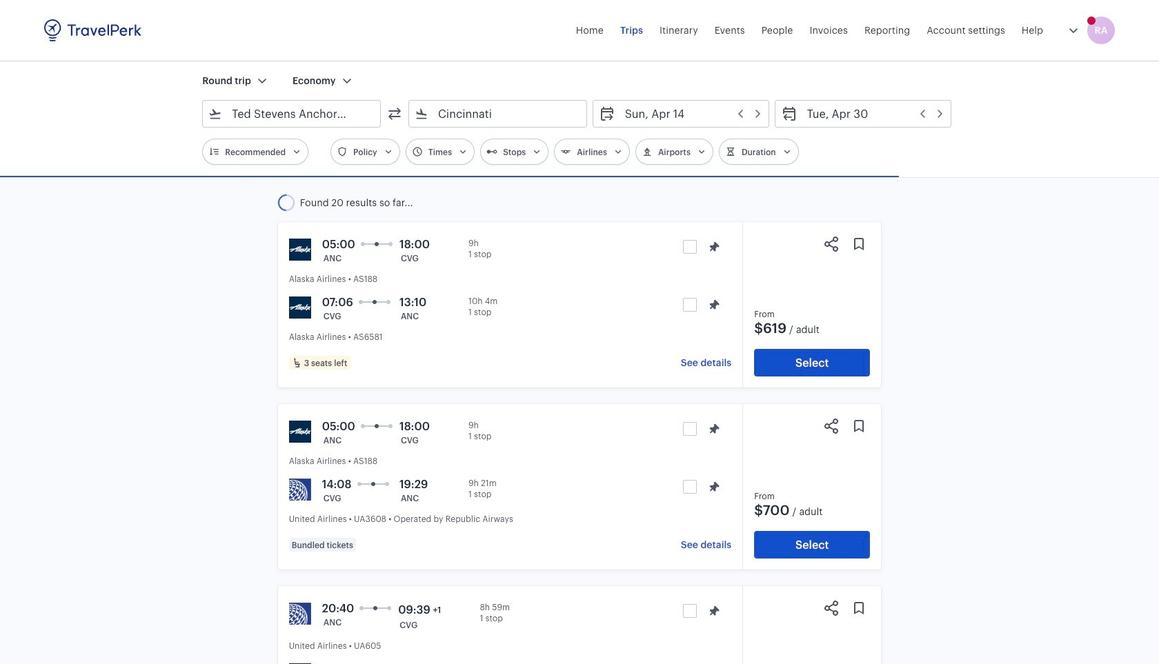 Task type: vqa. For each thing, say whether or not it's contained in the screenshot.
the 'Return' Field
yes



Task type: locate. For each thing, give the bounding box(es) containing it.
From search field
[[222, 103, 362, 125]]

To search field
[[429, 103, 568, 125]]

1 vertical spatial alaska airlines image
[[289, 297, 311, 319]]

alaska airlines image
[[289, 239, 311, 261], [289, 297, 311, 319]]

united airlines image
[[289, 479, 311, 501]]

0 vertical spatial alaska airlines image
[[289, 239, 311, 261]]



Task type: describe. For each thing, give the bounding box(es) containing it.
alaska airlines image
[[289, 421, 311, 443]]

Return field
[[797, 103, 945, 125]]

Depart field
[[615, 103, 763, 125]]

2 alaska airlines image from the top
[[289, 297, 311, 319]]

united airlines image
[[289, 603, 311, 625]]

1 alaska airlines image from the top
[[289, 239, 311, 261]]



